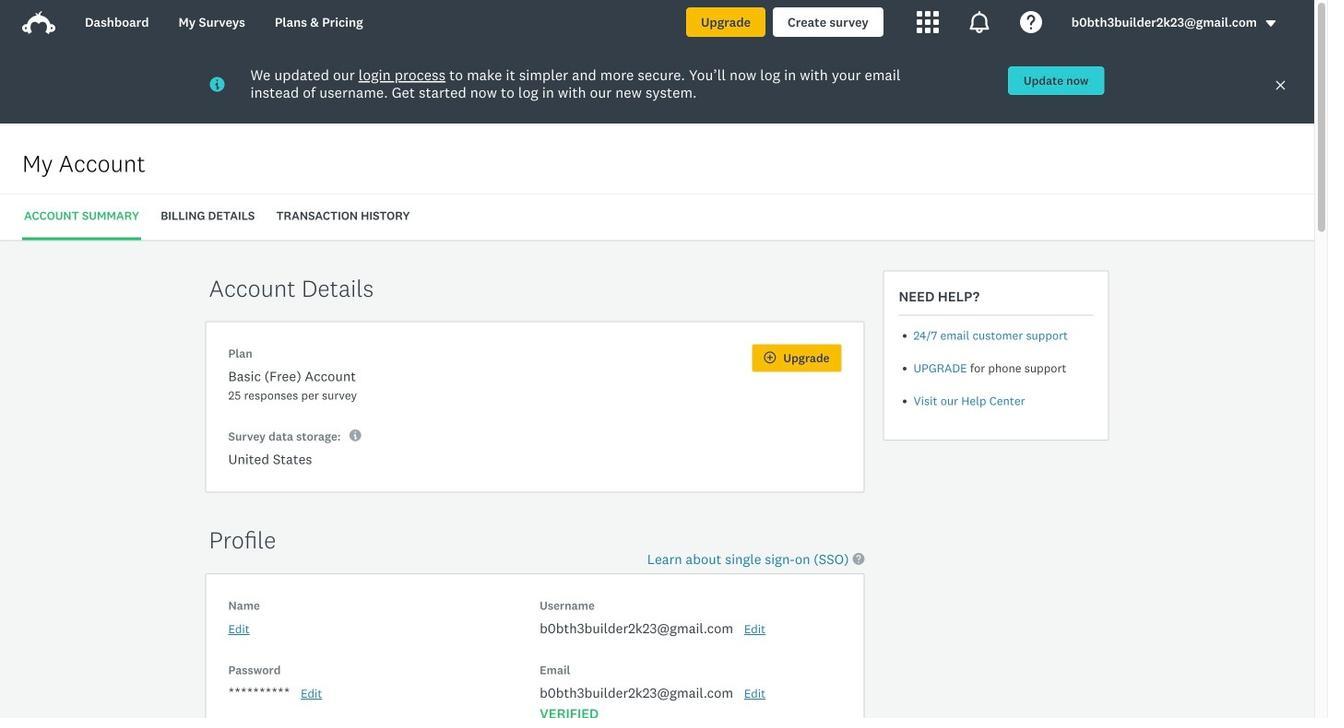 Task type: locate. For each thing, give the bounding box(es) containing it.
2 products icon image from the left
[[968, 11, 991, 33]]

x image
[[1275, 79, 1287, 91]]

0 horizontal spatial products icon image
[[917, 11, 939, 33]]

1 products icon image from the left
[[917, 11, 939, 33]]

surveymonkey logo image
[[22, 11, 55, 34]]

1 horizontal spatial products icon image
[[968, 11, 991, 33]]

products icon image
[[917, 11, 939, 33], [968, 11, 991, 33]]



Task type: vqa. For each thing, say whether or not it's contained in the screenshot.
the Help Icon
yes



Task type: describe. For each thing, give the bounding box(es) containing it.
help icon image
[[1020, 11, 1042, 33]]

dropdown arrow image
[[1265, 17, 1278, 30]]



